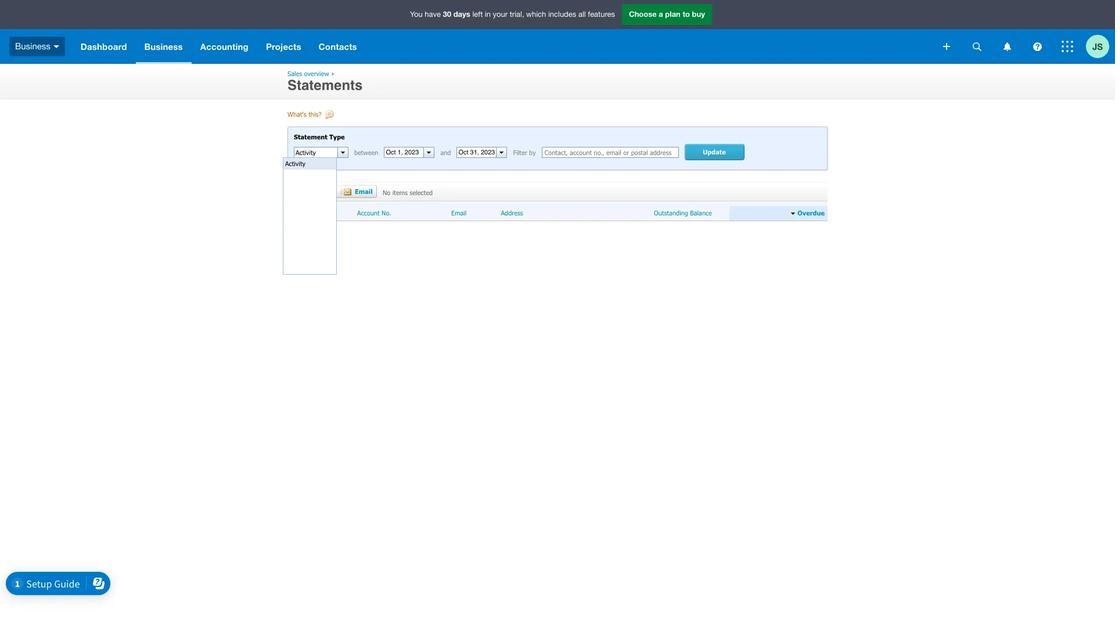 Task type: vqa. For each thing, say whether or not it's contained in the screenshot.
no items selected
yes



Task type: describe. For each thing, give the bounding box(es) containing it.
address
[[501, 209, 524, 217]]

days
[[454, 9, 471, 19]]

which
[[527, 10, 546, 19]]

contacts button
[[310, 29, 366, 64]]

in
[[485, 10, 491, 19]]

to
[[683, 9, 690, 19]]

plan
[[666, 9, 681, 19]]

have
[[425, 10, 441, 19]]

outstanding balance
[[654, 209, 712, 217]]

dashboard
[[81, 41, 127, 52]]

overdue link
[[796, 209, 825, 218]]

js
[[1093, 41, 1104, 51]]

account
[[357, 209, 380, 217]]

update link
[[685, 144, 745, 161]]

your
[[493, 10, 508, 19]]

all
[[579, 10, 586, 19]]

0 vertical spatial email link
[[336, 186, 377, 198]]

business inside business popup button
[[15, 41, 50, 51]]

accounting button
[[192, 29, 257, 64]]

this?
[[309, 110, 322, 118]]

left
[[473, 10, 483, 19]]

items
[[393, 189, 408, 197]]

statements
[[288, 77, 363, 94]]

and
[[441, 149, 451, 157]]

account no.
[[357, 209, 392, 217]]

1 horizontal spatial svg image
[[973, 42, 982, 51]]

update
[[703, 148, 726, 156]]

no
[[383, 189, 391, 197]]

sales overview link
[[288, 70, 329, 77]]

between
[[355, 149, 379, 157]]

Contact, account no., email or postal address text field
[[542, 147, 679, 158]]

js button
[[1087, 29, 1116, 64]]

contacts
[[319, 41, 357, 52]]

trial,
[[510, 10, 525, 19]]

selected
[[410, 189, 433, 197]]

›
[[332, 70, 334, 77]]

accounting
[[200, 41, 249, 52]]

what's
[[288, 110, 307, 118]]

email for email link to the right
[[452, 209, 467, 217]]

30
[[443, 9, 452, 19]]

filter by
[[513, 149, 536, 157]]

activity
[[285, 160, 306, 167]]

outstanding
[[654, 209, 689, 217]]

includes
[[549, 10, 577, 19]]

no items selected
[[383, 189, 433, 197]]

banner containing js
[[0, 0, 1116, 64]]

overview
[[304, 70, 329, 77]]



Task type: locate. For each thing, give the bounding box(es) containing it.
email left address
[[452, 209, 467, 217]]

0 horizontal spatial email link
[[336, 186, 377, 198]]

what's this? link
[[288, 110, 336, 121]]

svg image
[[973, 42, 982, 51], [1004, 42, 1012, 51], [944, 43, 951, 50]]

banner
[[0, 0, 1116, 64]]

None text field
[[385, 148, 424, 158], [458, 148, 497, 158], [385, 148, 424, 158], [458, 148, 497, 158]]

filter
[[513, 149, 528, 157]]

None text field
[[295, 148, 338, 158]]

a
[[659, 9, 664, 19]]

balance
[[691, 209, 712, 217]]

business button
[[136, 29, 192, 64]]

features
[[588, 10, 615, 19]]

business
[[15, 41, 50, 51], [144, 41, 183, 52]]

email for the topmost email link
[[355, 188, 373, 195]]

1 horizontal spatial business
[[144, 41, 183, 52]]

navigation containing dashboard
[[72, 29, 936, 64]]

email link up account
[[336, 186, 377, 198]]

navigation
[[72, 29, 936, 64]]

statement
[[294, 133, 328, 141]]

choose
[[629, 9, 657, 19]]

what's this?
[[288, 110, 322, 118]]

2 horizontal spatial svg image
[[1004, 42, 1012, 51]]

address link
[[501, 209, 524, 218]]

overdue
[[798, 209, 825, 217]]

2 horizontal spatial svg image
[[1062, 41, 1074, 52]]

choose a plan to buy
[[629, 9, 706, 19]]

1 vertical spatial email
[[452, 209, 467, 217]]

sales
[[288, 70, 302, 77]]

you
[[410, 10, 423, 19]]

email link left address link
[[452, 209, 467, 218]]

email up account
[[355, 188, 373, 195]]

business button
[[0, 29, 72, 64]]

0 horizontal spatial business
[[15, 41, 50, 51]]

dashboard link
[[72, 29, 136, 64]]

1 vertical spatial email link
[[452, 209, 467, 218]]

svg image
[[1062, 41, 1074, 52], [1034, 42, 1042, 51], [53, 45, 59, 48]]

by
[[530, 149, 536, 157]]

1 horizontal spatial svg image
[[1034, 42, 1042, 51]]

account no. link
[[357, 209, 392, 218]]

type
[[330, 133, 345, 141]]

projects button
[[257, 29, 310, 64]]

1 horizontal spatial email
[[452, 209, 467, 217]]

email
[[355, 188, 373, 195], [452, 209, 467, 217]]

0 horizontal spatial svg image
[[944, 43, 951, 50]]

1 horizontal spatial email link
[[452, 209, 467, 218]]

svg image inside business popup button
[[53, 45, 59, 48]]

you have 30 days left in your trial, which includes all features
[[410, 9, 615, 19]]

0 horizontal spatial svg image
[[53, 45, 59, 48]]

0 vertical spatial email
[[355, 188, 373, 195]]

buy
[[693, 9, 706, 19]]

no.
[[382, 209, 392, 217]]

statement type
[[294, 133, 345, 141]]

projects
[[266, 41, 301, 52]]

business inside business dropdown button
[[144, 41, 183, 52]]

0 horizontal spatial email
[[355, 188, 373, 195]]

email link
[[336, 186, 377, 198], [452, 209, 467, 218]]

outstanding balance link
[[654, 209, 712, 218]]

sales overview › statements
[[288, 70, 363, 94]]



